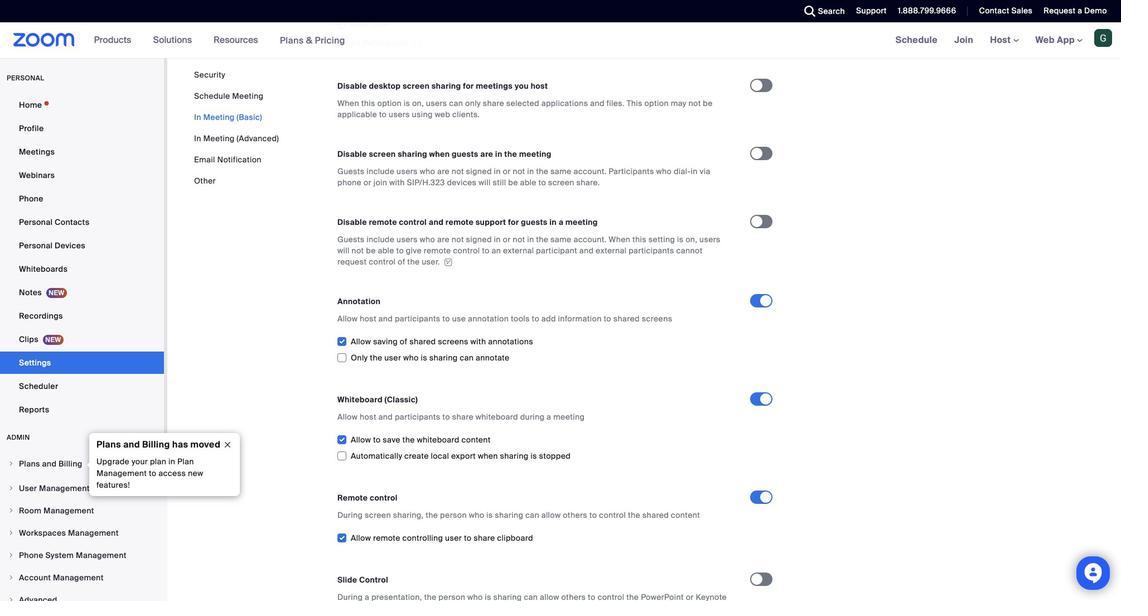 Task type: locate. For each thing, give the bounding box(es) containing it.
to inside "when this option is on, users can only share selected applications and files. this option may not be applicable to users using web clients."
[[379, 109, 387, 119]]

a right during
[[547, 412, 551, 422]]

1 horizontal spatial schedule
[[896, 34, 938, 46]]

participants
[[629, 246, 675, 256], [395, 314, 441, 324], [395, 412, 441, 422]]

is inside guests include users who are not signed in or not in the same account. when this setting is on, users will not be able to give remote control to an external participant and external participants cannot request control of the user.
[[677, 234, 684, 244]]

external
[[503, 246, 534, 256], [596, 246, 627, 256]]

1 vertical spatial signed
[[466, 234, 492, 244]]

notes link
[[0, 281, 164, 304]]

can for annotate
[[460, 353, 474, 363]]

schedule link
[[888, 22, 946, 58]]

option left may
[[645, 98, 669, 108]]

with inside guests include users who are not signed in or not in the same account. participants who dial-in via phone or join with sip/h.323 devices will still be able to screen share.
[[390, 178, 405, 188]]

application inside who can start sharing when someone else is sharing? "option group"
[[408, 36, 421, 50]]

5 right image from the top
[[8, 552, 15, 559]]

home
[[19, 100, 42, 110]]

schedule for schedule meeting
[[194, 91, 230, 101]]

1.888.799.9666 button up schedule link
[[898, 6, 957, 16]]

2 include from the top
[[367, 234, 395, 244]]

personal
[[19, 217, 53, 227], [19, 241, 53, 251]]

0 vertical spatial participants
[[629, 246, 675, 256]]

whiteboard up local
[[417, 435, 460, 445]]

participants inside who can start sharing when someone else is sharing? "option group"
[[363, 38, 408, 48]]

right image
[[8, 460, 15, 467], [8, 485, 15, 492], [8, 507, 15, 514], [8, 530, 15, 536], [8, 552, 15, 559], [8, 597, 15, 601]]

1 horizontal spatial plans
[[97, 439, 121, 450]]

plans and billing has moved tooltip
[[86, 433, 240, 496]]

0 horizontal spatial this
[[361, 98, 375, 108]]

banner containing products
[[0, 22, 1122, 59]]

sharing up web
[[432, 81, 461, 91]]

allow for allow host and participants to share whiteboard during a meeting
[[338, 412, 358, 422]]

2 vertical spatial plans
[[19, 459, 40, 469]]

1 vertical spatial plans
[[97, 439, 121, 450]]

0 horizontal spatial host
[[351, 20, 369, 30]]

1 include from the top
[[367, 166, 395, 176]]

disable up applicable
[[338, 81, 367, 91]]

in
[[495, 149, 503, 159], [494, 166, 501, 176], [527, 166, 534, 176], [691, 166, 698, 176], [550, 217, 557, 227], [494, 234, 501, 244], [527, 234, 534, 244], [169, 456, 175, 467]]

reports
[[19, 405, 49, 415]]

2 horizontal spatial a
[[1078, 6, 1083, 16]]

1 horizontal spatial only
[[371, 20, 388, 30]]

guests inside guests include users who are not signed in or not in the same account. when this setting is on, users will not be able to give remote control to an external participant and external participants cannot request control of the user.
[[338, 234, 365, 244]]

1 horizontal spatial host
[[991, 34, 1014, 46]]

1 horizontal spatial when
[[609, 234, 631, 244]]

allow
[[338, 314, 358, 324], [351, 337, 371, 347], [338, 412, 358, 422], [351, 435, 371, 445], [351, 533, 371, 543]]

right image inside user management "menu item"
[[8, 485, 15, 492]]

in inside 'upgrade your plan in plan management to access new features!'
[[169, 456, 175, 467]]

local
[[431, 451, 449, 461]]

is down the disable desktop screen sharing for meetings you host
[[404, 98, 410, 108]]

0 vertical spatial or
[[503, 166, 511, 176]]

able
[[520, 178, 537, 188], [378, 246, 394, 256]]

2 personal from the top
[[19, 241, 53, 251]]

screens
[[642, 314, 673, 324], [438, 337, 469, 347]]

right image inside plans and billing menu item
[[8, 460, 15, 467]]

0 vertical spatial on,
[[412, 98, 424, 108]]

management inside "menu item"
[[39, 483, 90, 493]]

who down allow saving of shared screens with annotations
[[403, 353, 419, 363]]

of left user.
[[398, 257, 405, 267]]

0 vertical spatial guests
[[338, 166, 365, 176]]

allow down "whiteboard"
[[338, 412, 358, 422]]

allow remote controlling user to share clipboard
[[351, 533, 533, 543]]

be up request
[[366, 246, 376, 256]]

phone system management menu item
[[0, 545, 164, 566]]

1 external from the left
[[503, 246, 534, 256]]

billing inside tooltip
[[142, 439, 170, 450]]

schedule down security
[[194, 91, 230, 101]]

2 account. from the top
[[574, 234, 607, 244]]

allow
[[542, 510, 561, 520]]

personal inside personal contacts link
[[19, 217, 53, 227]]

right image inside workspaces management menu item
[[8, 530, 15, 536]]

0 horizontal spatial shared
[[410, 337, 436, 347]]

guests inside guests include users who are not signed in or not in the same account. participants who dial-in via phone or join with sip/h.323 devices will still be able to screen share.
[[338, 166, 365, 176]]

upgrade your plan in plan management to access new features!
[[97, 456, 203, 490]]

2 horizontal spatial shared
[[643, 510, 669, 520]]

allow host and participants to share whiteboard during a meeting
[[338, 412, 585, 422]]

when inside "when this option is on, users can only share selected applications and files. this option may not be applicable to users using web clients."
[[338, 98, 359, 108]]

management down room management menu item
[[68, 528, 119, 538]]

management for account management
[[53, 573, 104, 583]]

include up join
[[367, 166, 395, 176]]

the
[[505, 149, 517, 159], [536, 166, 549, 176], [536, 234, 549, 244], [408, 257, 420, 267], [370, 353, 383, 363], [403, 435, 415, 445], [426, 510, 438, 520], [628, 510, 641, 520]]

include inside guests include users who are not signed in or not in the same account. when this setting is on, users will not be able to give remote control to an external participant and external participants cannot request control of the user.
[[367, 234, 395, 244]]

right image down admin
[[8, 460, 15, 467]]

3 disable from the top
[[338, 217, 367, 227]]

1 vertical spatial host
[[991, 34, 1014, 46]]

on, inside guests include users who are not signed in or not in the same account. when this setting is on, users will not be able to give remote control to an external participant and external participants cannot request control of the user.
[[686, 234, 698, 244]]

1 horizontal spatial this
[[633, 234, 647, 244]]

this
[[361, 98, 375, 108], [633, 234, 647, 244]]

2 signed from the top
[[466, 234, 492, 244]]

meetings link
[[0, 141, 164, 163]]

1 vertical spatial billing
[[59, 459, 82, 469]]

0 vertical spatial billing
[[142, 439, 170, 450]]

and
[[590, 98, 605, 108], [429, 217, 444, 227], [580, 246, 594, 256], [379, 314, 393, 324], [379, 412, 393, 422], [123, 439, 140, 450], [42, 459, 57, 469]]

option
[[377, 98, 402, 108], [645, 98, 669, 108]]

right image
[[8, 574, 15, 581]]

will left still
[[479, 178, 491, 188]]

screen down the remote control
[[365, 510, 391, 520]]

2 horizontal spatial plans
[[280, 34, 304, 46]]

to right others
[[590, 510, 597, 520]]

user management menu item
[[0, 478, 164, 499]]

screen up 'using'
[[403, 81, 430, 91]]

shared
[[614, 314, 640, 324], [410, 337, 436, 347], [643, 510, 669, 520]]

billing inside menu item
[[59, 459, 82, 469]]

schedule inside schedule link
[[896, 34, 938, 46]]

same
[[551, 166, 572, 176], [551, 234, 572, 244]]

2 vertical spatial disable
[[338, 217, 367, 227]]

for
[[463, 81, 474, 91], [508, 217, 519, 227]]

0 horizontal spatial option
[[377, 98, 402, 108]]

remote
[[338, 493, 368, 503]]

can left annotate
[[460, 353, 474, 363]]

0 horizontal spatial be
[[366, 246, 376, 256]]

of right saving
[[400, 337, 408, 347]]

3 right image from the top
[[8, 507, 15, 514]]

right image inside room management menu item
[[8, 507, 15, 514]]

management inside menu item
[[68, 528, 119, 538]]

phone for phone system management
[[19, 550, 43, 560]]

0 horizontal spatial user
[[385, 353, 401, 363]]

host inside meetings navigation
[[991, 34, 1014, 46]]

product information navigation
[[86, 22, 354, 59]]

screen inside guests include users who are not signed in or not in the same account. participants who dial-in via phone or join with sip/h.323 devices will still be able to screen share.
[[548, 178, 575, 188]]

whiteboard left during
[[476, 412, 518, 422]]

include inside guests include users who are not signed in or not in the same account. participants who dial-in via phone or join with sip/h.323 devices will still be able to screen share.
[[367, 166, 395, 176]]

right image left workspaces
[[8, 530, 15, 536]]

webinars
[[19, 170, 55, 180]]

or inside guests include users who are not signed in or not in the same account. when this setting is on, users will not be able to give remote control to an external participant and external participants cannot request control of the user.
[[503, 234, 511, 244]]

create
[[405, 451, 429, 461]]

plans for plans and billing
[[19, 459, 40, 469]]

and inside menu item
[[42, 459, 57, 469]]

1 horizontal spatial user
[[445, 533, 462, 543]]

0 horizontal spatial guests
[[452, 149, 479, 159]]

0 horizontal spatial only
[[351, 353, 368, 363]]

able left give
[[378, 246, 394, 256]]

2 guests from the top
[[338, 234, 365, 244]]

can
[[449, 98, 463, 108], [460, 353, 474, 363], [526, 510, 540, 520]]

1 same from the top
[[551, 166, 572, 176]]

and up "your"
[[123, 439, 140, 450]]

0 vertical spatial only
[[371, 20, 388, 30]]

1 right image from the top
[[8, 460, 15, 467]]

0 vertical spatial disable
[[338, 81, 367, 91]]

on, up 'using'
[[412, 98, 424, 108]]

1 horizontal spatial guests
[[521, 217, 548, 227]]

request a demo
[[1044, 6, 1108, 16]]

user down saving
[[385, 353, 401, 363]]

annotate
[[476, 353, 510, 363]]

allow down during
[[351, 533, 371, 543]]

during screen sharing, the person who is sharing can allow others to control the shared content
[[338, 510, 701, 520]]

disable up phone
[[338, 149, 367, 159]]

save
[[383, 435, 401, 445]]

1 account. from the top
[[574, 166, 607, 176]]

disable for when
[[338, 81, 367, 91]]

same inside guests include users who are not signed in or not in the same account. participants who dial-in via phone or join with sip/h.323 devices will still be able to screen share.
[[551, 166, 572, 176]]

web app button
[[1036, 34, 1083, 46]]

0 horizontal spatial external
[[503, 246, 534, 256]]

phone for phone
[[19, 194, 43, 204]]

personal up whiteboards
[[19, 241, 53, 251]]

1 signed from the top
[[466, 166, 492, 176]]

1 vertical spatial when
[[478, 451, 498, 461]]

devices
[[447, 178, 477, 188]]

1 vertical spatial in
[[194, 133, 201, 143]]

meeting right during
[[554, 412, 585, 422]]

1 vertical spatial meeting
[[566, 217, 598, 227]]

whiteboards
[[19, 264, 68, 274]]

support version for disable remote control and remote support for guests in a meeting image
[[443, 259, 454, 266]]

0 horizontal spatial on,
[[412, 98, 424, 108]]

personal inside personal devices link
[[19, 241, 53, 251]]

plans inside product information navigation
[[280, 34, 304, 46]]

who inside guests include users who are not signed in or not in the same account. when this setting is on, users will not be able to give remote control to an external participant and external participants cannot request control of the user.
[[420, 234, 435, 244]]

0 horizontal spatial billing
[[59, 459, 82, 469]]

0 horizontal spatial schedule
[[194, 91, 230, 101]]

1 horizontal spatial external
[[596, 246, 627, 256]]

host button
[[991, 34, 1019, 46]]

1 personal from the top
[[19, 217, 53, 227]]

1 horizontal spatial screens
[[642, 314, 673, 324]]

to right still
[[539, 178, 546, 188]]

phone up account
[[19, 550, 43, 560]]

able inside guests include users who are not signed in or not in the same account. when this setting is on, users will not be able to give remote control to an external participant and external participants cannot request control of the user.
[[378, 246, 394, 256]]

participants up allow saving of shared screens with annotations
[[395, 314, 441, 324]]

phone link
[[0, 188, 164, 210]]

when inside guests include users who are not signed in or not in the same account. when this setting is on, users will not be able to give remote control to an external participant and external participants cannot request control of the user.
[[609, 234, 631, 244]]

1 vertical spatial same
[[551, 234, 572, 244]]

using
[[412, 109, 433, 119]]

and right participant
[[580, 246, 594, 256]]

plans inside tooltip
[[97, 439, 121, 450]]

sharing left stopped
[[500, 451, 529, 461]]

allow down the annotation
[[338, 314, 358, 324]]

include for be
[[367, 234, 395, 244]]

1 vertical spatial personal
[[19, 241, 53, 251]]

0 horizontal spatial participants
[[363, 38, 408, 48]]

upgrade
[[97, 456, 130, 467]]

request
[[338, 257, 367, 267]]

same for participant
[[551, 234, 572, 244]]

admin
[[7, 433, 30, 442]]

notes
[[19, 287, 42, 297]]

1 vertical spatial be
[[509, 178, 518, 188]]

email
[[194, 155, 215, 165]]

zoom logo image
[[13, 33, 75, 47]]

participants inside guests include users who are not signed in or not in the same account. participants who dial-in via phone or join with sip/h.323 devices will still be able to screen share.
[[609, 166, 654, 176]]

guests for will
[[338, 234, 365, 244]]

signed inside guests include users who are not signed in or not in the same account. when this setting is on, users will not be able to give remote control to an external participant and external participants cannot request control of the user.
[[466, 234, 492, 244]]

banner
[[0, 22, 1122, 59]]

can inside "when this option is on, users can only share selected applications and files. this option may not be applicable to users using web clients."
[[449, 98, 463, 108]]

2 option from the left
[[645, 98, 669, 108]]

2 vertical spatial or
[[503, 234, 511, 244]]

are inside guests include users who are not signed in or not in the same account. when this setting is on, users will not be able to give remote control to an external participant and external participants cannot request control of the user.
[[437, 234, 450, 244]]

who right person
[[469, 510, 485, 520]]

0 vertical spatial phone
[[19, 194, 43, 204]]

0 vertical spatial plans
[[280, 34, 304, 46]]

share down meetings
[[483, 98, 504, 108]]

0 vertical spatial screens
[[642, 314, 673, 324]]

is inside "when this option is on, users can only share selected applications and files. this option may not be applicable to users using web clients."
[[404, 98, 410, 108]]

guests up phone
[[338, 166, 365, 176]]

management for workspaces management
[[68, 528, 119, 538]]

signed inside guests include users who are not signed in or not in the same account. participants who dial-in via phone or join with sip/h.323 devices will still be able to screen share.
[[466, 166, 492, 176]]

0 vertical spatial when
[[338, 98, 359, 108]]

0 vertical spatial with
[[390, 178, 405, 188]]

to right applicable
[[379, 109, 387, 119]]

share
[[483, 98, 504, 108], [452, 412, 474, 422], [474, 533, 495, 543]]

when up applicable
[[338, 98, 359, 108]]

0 vertical spatial participants
[[363, 38, 408, 48]]

share inside "when this option is on, users can only share selected applications and files. this option may not be applicable to users using web clients."
[[483, 98, 504, 108]]

2 horizontal spatial be
[[703, 98, 713, 108]]

allow up automatically on the bottom left of page
[[351, 435, 371, 445]]

only up "whiteboard"
[[351, 353, 368, 363]]

and down the whiteboard (classic)
[[379, 412, 393, 422]]

billing for plans and billing
[[59, 459, 82, 469]]

has
[[172, 439, 188, 450]]

meeting up guests include users who are not signed in or not in the same account. participants who dial-in via phone or join with sip/h.323 devices will still be able to screen share.
[[519, 149, 552, 159]]

right image left room
[[8, 507, 15, 514]]

host inside who can start sharing when someone else is sharing? "option group"
[[351, 20, 369, 30]]

remote inside guests include users who are not signed in or not in the same account. when this setting is on, users will not be able to give remote control to an external participant and external participants cannot request control of the user.
[[424, 246, 451, 256]]

host
[[351, 20, 369, 30], [991, 34, 1014, 46]]

sales
[[1012, 6, 1033, 16]]

0 vertical spatial content
[[462, 435, 491, 445]]

participants left "dial-"
[[609, 166, 654, 176]]

option down desktop
[[377, 98, 402, 108]]

allow for allow saving of shared screens with annotations
[[351, 337, 371, 347]]

0 horizontal spatial screens
[[438, 337, 469, 347]]

when this option is on, users can only share selected applications and files. this option may not be applicable to users using web clients.
[[338, 98, 713, 119]]

guests
[[452, 149, 479, 159], [521, 217, 548, 227]]

2 phone from the top
[[19, 550, 43, 560]]

in down schedule meeting link
[[194, 112, 201, 122]]

0 vertical spatial same
[[551, 166, 572, 176]]

who for guests include users who are not signed in or not in the same account. when this setting is on, users will not be able to give remote control to an external participant and external participants cannot request control of the user.
[[420, 234, 435, 244]]

0 vertical spatial signed
[[466, 166, 492, 176]]

management inside 'upgrade your plan in plan management to access new features!'
[[97, 468, 147, 478]]

are inside guests include users who are not signed in or not in the same account. participants who dial-in via phone or join with sip/h.323 devices will still be able to screen share.
[[437, 166, 450, 176]]

this inside guests include users who are not signed in or not in the same account. when this setting is on, users will not be able to give remote control to an external participant and external participants cannot request control of the user.
[[633, 234, 647, 244]]

participants for allow host and participants to share whiteboard during a meeting
[[395, 412, 441, 422]]

who for only the user who is sharing can annotate
[[403, 353, 419, 363]]

tools
[[511, 314, 530, 324]]

clients.
[[453, 109, 480, 119]]

right image left 'user'
[[8, 485, 15, 492]]

be inside guests include users who are not signed in or not in the same account. participants who dial-in via phone or join with sip/h.323 devices will still be able to screen share.
[[509, 178, 518, 188]]

signed up an at the left top
[[466, 234, 492, 244]]

this inside "when this option is on, users can only share selected applications and files. this option may not be applicable to users using web clients."
[[361, 98, 375, 108]]

disable remote control and remote support for guests in a meeting
[[338, 217, 598, 227]]

phone inside personal menu menu
[[19, 194, 43, 204]]

2 in from the top
[[194, 133, 201, 143]]

plans inside menu item
[[19, 459, 40, 469]]

account. inside guests include users who are not signed in or not in the same account. when this setting is on, users will not be able to give remote control to an external participant and external participants cannot request control of the user.
[[574, 234, 607, 244]]

1 horizontal spatial a
[[559, 217, 564, 227]]

1 horizontal spatial participants
[[609, 166, 654, 176]]

access
[[159, 468, 186, 478]]

account. inside guests include users who are not signed in or not in the same account. participants who dial-in via phone or join with sip/h.323 devices will still be able to screen share.
[[574, 166, 607, 176]]

selected
[[507, 98, 540, 108]]

participants down host only
[[363, 38, 408, 48]]

users up sip/h.323
[[397, 166, 418, 176]]

1 vertical spatial phone
[[19, 550, 43, 560]]

guests up guests include users who are not signed in or not in the same account. when this setting is on, users will not be able to give remote control to an external participant and external participants cannot request control of the user. application
[[521, 217, 548, 227]]

for right support
[[508, 217, 519, 227]]

desktop
[[369, 81, 401, 91]]

4 right image from the top
[[8, 530, 15, 536]]

include
[[367, 166, 395, 176], [367, 234, 395, 244]]

will up request
[[338, 246, 350, 256]]

1 horizontal spatial be
[[509, 178, 518, 188]]

1 guests from the top
[[338, 166, 365, 176]]

account management
[[19, 573, 104, 583]]

1 horizontal spatial with
[[471, 337, 486, 347]]

1 vertical spatial participants
[[609, 166, 654, 176]]

1 option from the left
[[377, 98, 402, 108]]

meeting up (basic)
[[232, 91, 264, 101]]

2 right image from the top
[[8, 485, 15, 492]]

0 vertical spatial share
[[483, 98, 504, 108]]

or
[[503, 166, 511, 176], [364, 178, 372, 188], [503, 234, 511, 244]]

or for will
[[503, 166, 511, 176]]

1 vertical spatial when
[[609, 234, 631, 244]]

plans for plans & pricing
[[280, 34, 304, 46]]

who
[[420, 166, 435, 176], [657, 166, 672, 176], [420, 234, 435, 244], [403, 353, 419, 363], [469, 510, 485, 520]]

guests for or
[[338, 166, 365, 176]]

menu item
[[0, 589, 164, 601]]

web
[[1036, 34, 1055, 46]]

management for user management
[[39, 483, 90, 493]]

will
[[479, 178, 491, 188], [338, 246, 350, 256]]

the inside guests include users who are not signed in or not in the same account. participants who dial-in via phone or join with sip/h.323 devices will still be able to screen share.
[[536, 166, 549, 176]]

files.
[[607, 98, 625, 108]]

1 vertical spatial able
[[378, 246, 394, 256]]

search button
[[796, 0, 848, 22]]

1 phone from the top
[[19, 194, 43, 204]]

management for room management
[[44, 506, 94, 516]]

0 horizontal spatial plans
[[19, 459, 40, 469]]

with up annotate
[[471, 337, 486, 347]]

host right you
[[531, 81, 548, 91]]

screen left share.
[[548, 178, 575, 188]]

plans up 'user'
[[19, 459, 40, 469]]

same inside guests include users who are not signed in or not in the same account. when this setting is on, users will not be able to give remote control to an external participant and external participants cannot request control of the user.
[[551, 234, 572, 244]]

2 disable from the top
[[338, 149, 367, 159]]

1 disable from the top
[[338, 81, 367, 91]]

application
[[408, 36, 421, 50]]

account. up participant
[[574, 234, 607, 244]]

add
[[542, 314, 556, 324]]

meeting up participant
[[566, 217, 598, 227]]

billing up user management "menu item"
[[59, 459, 82, 469]]

1 vertical spatial guests
[[338, 234, 365, 244]]

and up user management
[[42, 459, 57, 469]]

participants up allow to save the whiteboard content
[[395, 412, 441, 422]]

can for only
[[449, 98, 463, 108]]

billing
[[142, 439, 170, 450], [59, 459, 82, 469]]

menu bar
[[194, 69, 279, 186]]

0 horizontal spatial when
[[429, 149, 450, 159]]

when right export
[[478, 451, 498, 461]]

you
[[515, 81, 529, 91]]

1 horizontal spatial on,
[[686, 234, 698, 244]]

1 vertical spatial disable
[[338, 149, 367, 159]]

guests include users who are not signed in or not in the same account. participants who dial-in via phone or join with sip/h.323 devices will still be able to screen share.
[[338, 166, 711, 188]]

and up saving
[[379, 314, 393, 324]]

products button
[[94, 22, 136, 58]]

management down phone system management menu item
[[53, 573, 104, 583]]

on,
[[412, 98, 424, 108], [686, 234, 698, 244]]

content
[[462, 435, 491, 445], [671, 510, 701, 520]]

2 vertical spatial meeting
[[203, 133, 235, 143]]

1 vertical spatial meeting
[[203, 112, 235, 122]]

email notification link
[[194, 155, 262, 165]]

to inside 'upgrade your plan in plan management to access new features!'
[[149, 468, 157, 478]]

phone down webinars
[[19, 194, 43, 204]]

schedule
[[896, 34, 938, 46], [194, 91, 230, 101]]

share up export
[[452, 412, 474, 422]]

signed up devices
[[466, 166, 492, 176]]

1 vertical spatial user
[[445, 533, 462, 543]]

host for host only
[[351, 20, 369, 30]]

1 in from the top
[[194, 112, 201, 122]]

host down the annotation
[[360, 314, 377, 324]]

close image
[[219, 440, 237, 450]]

schedule for schedule
[[896, 34, 938, 46]]

menu bar containing security
[[194, 69, 279, 186]]

in meeting (basic)
[[194, 112, 262, 122]]

1 vertical spatial host
[[360, 314, 377, 324]]

phone
[[19, 194, 43, 204], [19, 550, 43, 560]]

on, up cannot
[[686, 234, 698, 244]]

1 vertical spatial this
[[633, 234, 647, 244]]

0 horizontal spatial able
[[378, 246, 394, 256]]

guests include users who are not signed in or not in the same account. when this setting is on, users will not be able to give remote control to an external participant and external participants cannot request control of the user.
[[338, 234, 721, 267]]

1 vertical spatial guests
[[521, 217, 548, 227]]

users inside guests include users who are not signed in or not in the same account. participants who dial-in via phone or join with sip/h.323 devices will still be able to screen share.
[[397, 166, 418, 176]]

who left "dial-"
[[657, 166, 672, 176]]

1 vertical spatial shared
[[410, 337, 436, 347]]

2 vertical spatial meeting
[[554, 412, 585, 422]]

is right person
[[487, 510, 493, 520]]

1 vertical spatial include
[[367, 234, 395, 244]]

0 vertical spatial in
[[194, 112, 201, 122]]

2 same from the top
[[551, 234, 572, 244]]

0 vertical spatial personal
[[19, 217, 53, 227]]

0 vertical spatial of
[[398, 257, 405, 267]]

guests
[[338, 166, 365, 176], [338, 234, 365, 244]]

host
[[531, 81, 548, 91], [360, 314, 377, 324], [360, 412, 377, 422]]

0 horizontal spatial when
[[338, 98, 359, 108]]

right image inside phone system management menu item
[[8, 552, 15, 559]]

who can start sharing when someone else is sharing? option group
[[338, 16, 751, 52]]

are up support version for disable remote control and remote support for guests in a meeting image
[[437, 234, 450, 244]]

1 vertical spatial are
[[437, 166, 450, 176]]

when left setting
[[609, 234, 631, 244]]

1 vertical spatial can
[[460, 353, 474, 363]]

2 vertical spatial participants
[[395, 412, 441, 422]]

during
[[338, 510, 363, 520]]

1 horizontal spatial able
[[520, 178, 537, 188]]

or for give
[[503, 234, 511, 244]]

phone inside menu item
[[19, 550, 43, 560]]

1 vertical spatial share
[[452, 412, 474, 422]]

able right still
[[520, 178, 537, 188]]

0 vertical spatial will
[[479, 178, 491, 188]]

1 vertical spatial for
[[508, 217, 519, 227]]

guests include users who are not signed in or not in the same account. when this setting is on, users will not be able to give remote control to an external participant and external participants cannot request control of the user. application
[[338, 234, 728, 267]]



Task type: describe. For each thing, give the bounding box(es) containing it.
clips
[[19, 334, 38, 344]]

via
[[700, 166, 711, 176]]

all
[[351, 38, 361, 48]]

are for remote
[[437, 234, 450, 244]]

plan
[[177, 456, 194, 467]]

personal menu menu
[[0, 94, 164, 422]]

plans and billing menu item
[[0, 453, 164, 477]]

to left add at left bottom
[[532, 314, 540, 324]]

share for clipboard
[[474, 533, 495, 543]]

2 external from the left
[[596, 246, 627, 256]]

right image for workspaces management
[[8, 530, 15, 536]]

export
[[451, 451, 476, 461]]

recordings link
[[0, 305, 164, 327]]

who for guests include users who are not signed in or not in the same account. participants who dial-in via phone or join with sip/h.323 devices will still be able to screen share.
[[420, 166, 435, 176]]

sharing down allow saving of shared screens with annotations
[[430, 353, 458, 363]]

use
[[452, 314, 466, 324]]

join
[[374, 178, 387, 188]]

1 vertical spatial screens
[[438, 337, 469, 347]]

signed for be
[[466, 166, 492, 176]]

in meeting (advanced) link
[[194, 133, 279, 143]]

other link
[[194, 176, 216, 186]]

be inside guests include users who are not signed in or not in the same account. when this setting is on, users will not be able to give remote control to an external participant and external participants cannot request control of the user.
[[366, 246, 376, 256]]

profile link
[[0, 117, 164, 140]]

0 horizontal spatial content
[[462, 435, 491, 445]]

account management menu item
[[0, 567, 164, 588]]

demo
[[1085, 6, 1108, 16]]

of inside guests include users who are not signed in or not in the same account. when this setting is on, users will not be able to give remote control to an external participant and external participants cannot request control of the user.
[[398, 257, 405, 267]]

users up web
[[426, 98, 447, 108]]

to left "use" at bottom left
[[443, 314, 450, 324]]

signed for control
[[466, 234, 492, 244]]

1 horizontal spatial for
[[508, 217, 519, 227]]

and inside "when this option is on, users can only share selected applications and files. this option may not be applicable to users using web clients."
[[590, 98, 605, 108]]

meetings
[[476, 81, 513, 91]]

host for share
[[360, 412, 377, 422]]

meetings navigation
[[888, 22, 1122, 59]]

profile picture image
[[1095, 29, 1113, 47]]

are for still
[[437, 166, 450, 176]]

host for host
[[991, 34, 1014, 46]]

be inside "when this option is on, users can only share selected applications and files. this option may not be applicable to users using web clients."
[[703, 98, 713, 108]]

clipboard
[[497, 533, 533, 543]]

other
[[194, 176, 216, 186]]

participants inside guests include users who are not signed in or not in the same account. when this setting is on, users will not be able to give remote control to an external participant and external participants cannot request control of the user.
[[629, 246, 675, 256]]

others
[[563, 510, 588, 520]]

annotation
[[468, 314, 509, 324]]

admin menu menu
[[0, 453, 164, 601]]

plan
[[150, 456, 166, 467]]

0 vertical spatial meeting
[[232, 91, 264, 101]]

email notification
[[194, 155, 262, 165]]

saving
[[373, 337, 398, 347]]

remote down join
[[369, 217, 397, 227]]

(classic)
[[385, 395, 418, 405]]

personal for personal contacts
[[19, 217, 53, 227]]

contact sales
[[980, 6, 1033, 16]]

management up account management menu item
[[76, 550, 127, 560]]

1.888.799.9666 button up join
[[890, 0, 960, 22]]

user
[[19, 483, 37, 493]]

in for in meeting (advanced)
[[194, 133, 201, 143]]

remote left support
[[446, 217, 474, 227]]

control right others
[[599, 510, 626, 520]]

allow for allow remote controlling user to share clipboard
[[351, 533, 371, 543]]

and inside tooltip
[[123, 439, 140, 450]]

this
[[627, 98, 643, 108]]

control up give
[[399, 217, 427, 227]]

screen up join
[[369, 149, 396, 159]]

participants for allow host and participants to use annotation tools to add information to shared screens
[[395, 314, 441, 324]]

join link
[[946, 22, 982, 58]]

0 vertical spatial are
[[481, 149, 493, 159]]

to up allow to save the whiteboard content
[[443, 412, 450, 422]]

security
[[194, 70, 225, 80]]

0 vertical spatial when
[[429, 149, 450, 159]]

disable desktop screen sharing for meetings you host
[[338, 81, 548, 91]]

1 horizontal spatial when
[[478, 451, 498, 461]]

sharing,
[[393, 510, 424, 520]]

disable for guests
[[338, 149, 367, 159]]

0 horizontal spatial whiteboard
[[417, 435, 460, 445]]

personal contacts link
[[0, 211, 164, 233]]

control up sharing,
[[370, 493, 398, 503]]

personal devices
[[19, 241, 85, 251]]

billing for plans and billing has moved
[[142, 439, 170, 450]]

personal
[[7, 74, 44, 83]]

personal for personal devices
[[19, 241, 53, 251]]

whiteboards link
[[0, 258, 164, 280]]

meeting for (basic)
[[203, 112, 235, 122]]

sharing up clipboard
[[495, 510, 524, 520]]

solutions button
[[153, 22, 197, 58]]

account. for participant
[[574, 234, 607, 244]]

in for in meeting (basic)
[[194, 112, 201, 122]]

is left stopped
[[531, 451, 537, 461]]

to left save
[[373, 435, 381, 445]]

include for with
[[367, 166, 395, 176]]

contact
[[980, 6, 1010, 16]]

applicable
[[338, 109, 377, 119]]

right image for room management
[[8, 507, 15, 514]]

to inside guests include users who are not signed in or not in the same account. participants who dial-in via phone or join with sip/h.323 devices will still be able to screen share.
[[539, 178, 546, 188]]

all participants
[[351, 38, 408, 48]]

0 vertical spatial host
[[531, 81, 548, 91]]

devices
[[55, 241, 85, 251]]

moved
[[190, 439, 221, 450]]

same for share.
[[551, 166, 572, 176]]

right image for phone system management
[[8, 552, 15, 559]]

to left an at the left top
[[482, 246, 490, 256]]

only the user who is sharing can annotate
[[351, 353, 510, 363]]

6 right image from the top
[[8, 597, 15, 601]]

(basic)
[[237, 112, 262, 122]]

workspaces management menu item
[[0, 522, 164, 544]]

0 horizontal spatial for
[[463, 81, 474, 91]]

host only
[[351, 20, 388, 30]]

settings link
[[0, 352, 164, 374]]

&
[[306, 34, 313, 46]]

contacts
[[55, 217, 90, 227]]

is down allow saving of shared screens with annotations
[[421, 353, 427, 363]]

to down person
[[464, 533, 472, 543]]

allow host and participants to use annotation tools to add information to shared screens
[[338, 314, 673, 324]]

and up user.
[[429, 217, 444, 227]]

0 vertical spatial a
[[1078, 6, 1083, 16]]

scheduler
[[19, 381, 58, 391]]

host for use
[[360, 314, 377, 324]]

1 vertical spatial of
[[400, 337, 408, 347]]

settings
[[19, 358, 51, 368]]

1 vertical spatial or
[[364, 178, 372, 188]]

automatically create local export when sharing is stopped
[[351, 451, 571, 461]]

1 vertical spatial only
[[351, 353, 368, 363]]

0 vertical spatial user
[[385, 353, 401, 363]]

meetings
[[19, 147, 55, 157]]

allow for allow to save the whiteboard content
[[351, 435, 371, 445]]

room management menu item
[[0, 500, 164, 521]]

remote down sharing,
[[373, 533, 401, 543]]

0 horizontal spatial a
[[547, 412, 551, 422]]

0 vertical spatial guests
[[452, 149, 479, 159]]

and inside guests include users who are not signed in or not in the same account. when this setting is on, users will not be able to give remote control to an external participant and external participants cannot request control of the user.
[[580, 246, 594, 256]]

1 vertical spatial a
[[559, 217, 564, 227]]

slide
[[338, 575, 357, 585]]

to right information
[[604, 314, 612, 324]]

user management
[[19, 483, 90, 493]]

account. for share.
[[574, 166, 607, 176]]

whiteboard
[[338, 395, 383, 405]]

0 vertical spatial whiteboard
[[476, 412, 518, 422]]

applications
[[542, 98, 588, 108]]

2 vertical spatial can
[[526, 510, 540, 520]]

new
[[188, 468, 203, 478]]

web app
[[1036, 34, 1075, 46]]

share.
[[577, 178, 600, 188]]

not inside "when this option is on, users can only share selected applications and files. this option may not be applicable to users using web clients."
[[689, 98, 701, 108]]

schedule meeting
[[194, 91, 264, 101]]

support
[[476, 217, 506, 227]]

personal devices link
[[0, 234, 164, 257]]

profile
[[19, 123, 44, 133]]

control
[[359, 575, 388, 585]]

users left 'using'
[[389, 109, 410, 119]]

setting
[[649, 234, 675, 244]]

on, inside "when this option is on, users can only share selected applications and files. this option may not be applicable to users using web clients."
[[412, 98, 424, 108]]

workspaces
[[19, 528, 66, 538]]

will inside guests include users who are not signed in or not in the same account. when this setting is on, users will not be able to give remote control to an external participant and external participants cannot request control of the user.
[[338, 246, 350, 256]]

allow for allow host and participants to use annotation tools to add information to shared screens
[[338, 314, 358, 324]]

share for whiteboard
[[452, 412, 474, 422]]

your
[[132, 456, 148, 467]]

web
[[435, 109, 450, 119]]

able inside guests include users who are not signed in or not in the same account. participants who dial-in via phone or join with sip/h.323 devices will still be able to screen share.
[[520, 178, 537, 188]]

clips link
[[0, 328, 164, 350]]

cannot
[[677, 246, 703, 256]]

system
[[45, 550, 74, 560]]

0 vertical spatial meeting
[[519, 149, 552, 159]]

1.888.799.9666
[[898, 6, 957, 16]]

plans and billing
[[19, 459, 82, 469]]

control up support version for disable remote control and remote support for guests in a meeting image
[[453, 246, 480, 256]]

allow to save the whiteboard content
[[351, 435, 491, 445]]

meeting for (advanced)
[[203, 133, 235, 143]]

scheduler link
[[0, 375, 164, 397]]

users up give
[[397, 234, 418, 244]]

users up cannot
[[700, 234, 721, 244]]

2 vertical spatial shared
[[643, 510, 669, 520]]

dial-
[[674, 166, 691, 176]]

0 vertical spatial shared
[[614, 314, 640, 324]]

1 vertical spatial with
[[471, 337, 486, 347]]

notification
[[217, 155, 262, 165]]

control right request
[[369, 257, 396, 267]]

search
[[818, 6, 845, 16]]

disable screen sharing when guests are in the meeting
[[338, 149, 552, 159]]

support
[[857, 6, 887, 16]]

only inside who can start sharing when someone else is sharing? "option group"
[[371, 20, 388, 30]]

right image for plans and billing
[[8, 460, 15, 467]]

annotations
[[488, 337, 534, 347]]

will inside guests include users who are not signed in or not in the same account. participants who dial-in via phone or join with sip/h.323 devices will still be able to screen share.
[[479, 178, 491, 188]]

schedule meeting link
[[194, 91, 264, 101]]

plans & pricing
[[280, 34, 345, 46]]

to left give
[[396, 246, 404, 256]]

sharing up sip/h.323
[[398, 149, 427, 159]]

right image for user management
[[8, 485, 15, 492]]

1 vertical spatial content
[[671, 510, 701, 520]]

plans for plans and billing has moved
[[97, 439, 121, 450]]

reports link
[[0, 398, 164, 421]]



Task type: vqa. For each thing, say whether or not it's contained in the screenshot.
Participants within Guests include users who are not signed in or not in the same account. Participants who dial-in via phone or join with SIP/H.323 devices will still be able to screen share.
yes



